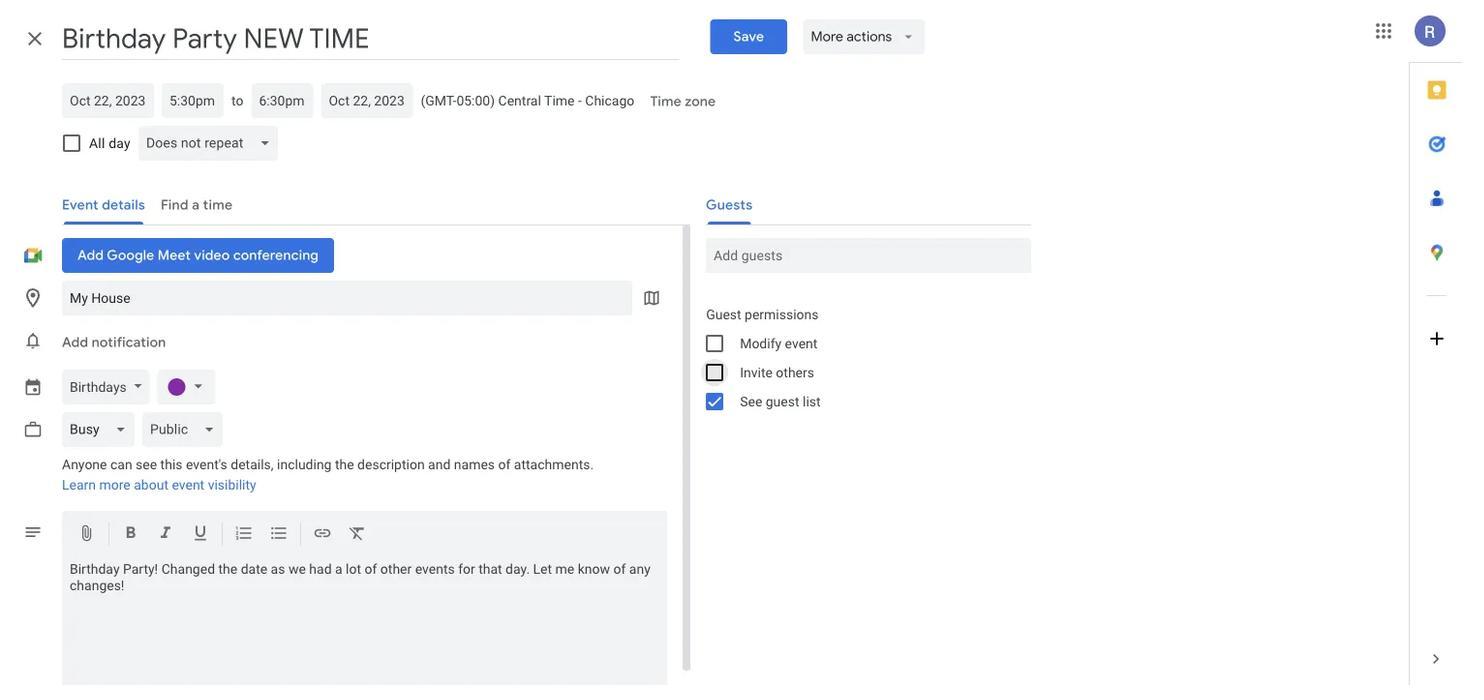 Task type: describe. For each thing, give the bounding box(es) containing it.
modify
[[740, 336, 782, 352]]

05:00)
[[456, 92, 495, 108]]

remove formatting image
[[348, 524, 367, 547]]

had
[[309, 562, 332, 578]]

all day
[[89, 135, 131, 151]]

list
[[803, 394, 821, 410]]

permissions
[[745, 306, 819, 322]]

any
[[629, 562, 651, 578]]

party!
[[123, 562, 158, 578]]

invite
[[740, 365, 773, 381]]

changed
[[161, 562, 215, 578]]

event's
[[186, 457, 227, 473]]

2 horizontal spatial of
[[613, 562, 626, 578]]

time zone
[[650, 93, 716, 110]]

insert link image
[[313, 524, 332, 547]]

guest
[[706, 306, 741, 322]]

add notification
[[62, 334, 166, 352]]

and
[[428, 457, 451, 473]]

Title text field
[[62, 17, 679, 60]]

birthdays
[[70, 379, 127, 395]]

modify event
[[740, 336, 818, 352]]

chicago
[[585, 92, 635, 108]]

me
[[555, 562, 574, 578]]

Guests text field
[[714, 238, 1024, 273]]

see
[[740, 394, 762, 410]]

arrow_drop_down
[[900, 28, 917, 46]]

about
[[134, 477, 168, 493]]

add
[[62, 334, 88, 352]]

Start date text field
[[70, 89, 146, 112]]

End date text field
[[329, 89, 405, 112]]

time zone button
[[642, 84, 723, 119]]

central
[[498, 92, 541, 108]]

names
[[454, 457, 495, 473]]

Location text field
[[70, 281, 625, 316]]

more
[[811, 28, 843, 46]]

day
[[109, 135, 131, 151]]

group containing guest permissions
[[691, 300, 1031, 416]]

as
[[271, 562, 285, 578]]

add notification button
[[54, 320, 174, 366]]

guest permissions
[[706, 306, 819, 322]]

other
[[380, 562, 412, 578]]

save
[[734, 28, 764, 46]]

let
[[533, 562, 552, 578]]

see guest list
[[740, 394, 821, 410]]

guest
[[766, 394, 799, 410]]

event inside group
[[785, 336, 818, 352]]

notification
[[92, 334, 166, 352]]

to
[[231, 92, 243, 108]]

actions
[[847, 28, 892, 46]]

description
[[357, 457, 425, 473]]

that
[[479, 562, 502, 578]]

know
[[578, 562, 610, 578]]

changes!
[[70, 578, 124, 594]]

underline image
[[191, 524, 210, 547]]

birthday party! changed the date as we had a lot of other events for that day. let me know of any changes!
[[70, 562, 651, 594]]



Task type: locate. For each thing, give the bounding box(es) containing it.
bulleted list image
[[269, 524, 289, 547]]

1 horizontal spatial time
[[650, 93, 681, 110]]

group
[[691, 300, 1031, 416]]

1 vertical spatial event
[[172, 477, 204, 493]]

0 horizontal spatial the
[[218, 562, 237, 578]]

a
[[335, 562, 342, 578]]

Description text field
[[62, 562, 667, 687]]

1 vertical spatial the
[[218, 562, 237, 578]]

learn
[[62, 477, 96, 493]]

bold image
[[121, 524, 140, 547]]

(gmt-
[[421, 92, 456, 108]]

time left 'zone'
[[650, 93, 681, 110]]

learn more about event visibility link
[[62, 477, 256, 493]]

0 vertical spatial event
[[785, 336, 818, 352]]

event
[[785, 336, 818, 352], [172, 477, 204, 493]]

1 horizontal spatial the
[[335, 457, 354, 473]]

the right including
[[335, 457, 354, 473]]

time inside time zone 'button'
[[650, 93, 681, 110]]

-
[[578, 92, 582, 108]]

of right names
[[498, 457, 511, 473]]

invite others
[[740, 365, 814, 381]]

0 vertical spatial the
[[335, 457, 354, 473]]

event up others
[[785, 336, 818, 352]]

formatting options toolbar
[[62, 511, 667, 554]]

None field
[[138, 126, 286, 161], [62, 413, 142, 447], [142, 413, 231, 447], [138, 126, 286, 161], [62, 413, 142, 447], [142, 413, 231, 447]]

anyone can see this event's details, including the description and names of attachments. learn more about event visibility
[[62, 457, 594, 493]]

0 horizontal spatial time
[[544, 92, 575, 108]]

events
[[415, 562, 455, 578]]

can
[[110, 457, 132, 473]]

anyone
[[62, 457, 107, 473]]

day.
[[506, 562, 530, 578]]

of left any
[[613, 562, 626, 578]]

0 horizontal spatial of
[[365, 562, 377, 578]]

time
[[544, 92, 575, 108], [650, 93, 681, 110]]

for
[[458, 562, 475, 578]]

event inside anyone can see this event's details, including the description and names of attachments. learn more about event visibility
[[172, 477, 204, 493]]

time left -
[[544, 92, 575, 108]]

Start time text field
[[169, 89, 216, 112]]

the inside anyone can see this event's details, including the description and names of attachments. learn more about event visibility
[[335, 457, 354, 473]]

lot
[[346, 562, 361, 578]]

see
[[136, 457, 157, 473]]

End time text field
[[259, 89, 305, 112]]

more
[[99, 477, 131, 493]]

of
[[498, 457, 511, 473], [365, 562, 377, 578], [613, 562, 626, 578]]

we
[[288, 562, 306, 578]]

attachments.
[[514, 457, 594, 473]]

zone
[[685, 93, 716, 110]]

all
[[89, 135, 105, 151]]

this
[[160, 457, 183, 473]]

italic image
[[156, 524, 175, 547]]

1 horizontal spatial event
[[785, 336, 818, 352]]

details,
[[231, 457, 274, 473]]

the
[[335, 457, 354, 473], [218, 562, 237, 578]]

0 horizontal spatial event
[[172, 477, 204, 493]]

birthday
[[70, 562, 120, 578]]

others
[[776, 365, 814, 381]]

date
[[241, 562, 267, 578]]

tab list
[[1410, 63, 1463, 632]]

(gmt-05:00) central time - chicago
[[421, 92, 635, 108]]

event down this
[[172, 477, 204, 493]]

of right lot
[[365, 562, 377, 578]]

visibility
[[208, 477, 256, 493]]

including
[[277, 457, 332, 473]]

1 horizontal spatial of
[[498, 457, 511, 473]]

save button
[[710, 19, 788, 54]]

the left date
[[218, 562, 237, 578]]

of inside anyone can see this event's details, including the description and names of attachments. learn more about event visibility
[[498, 457, 511, 473]]

the inside birthday party! changed the date as we had a lot of other events for that day. let me know of any changes!
[[218, 562, 237, 578]]

numbered list image
[[234, 524, 254, 547]]

more actions arrow_drop_down
[[811, 28, 917, 46]]



Task type: vqa. For each thing, say whether or not it's contained in the screenshot.
list item
no



